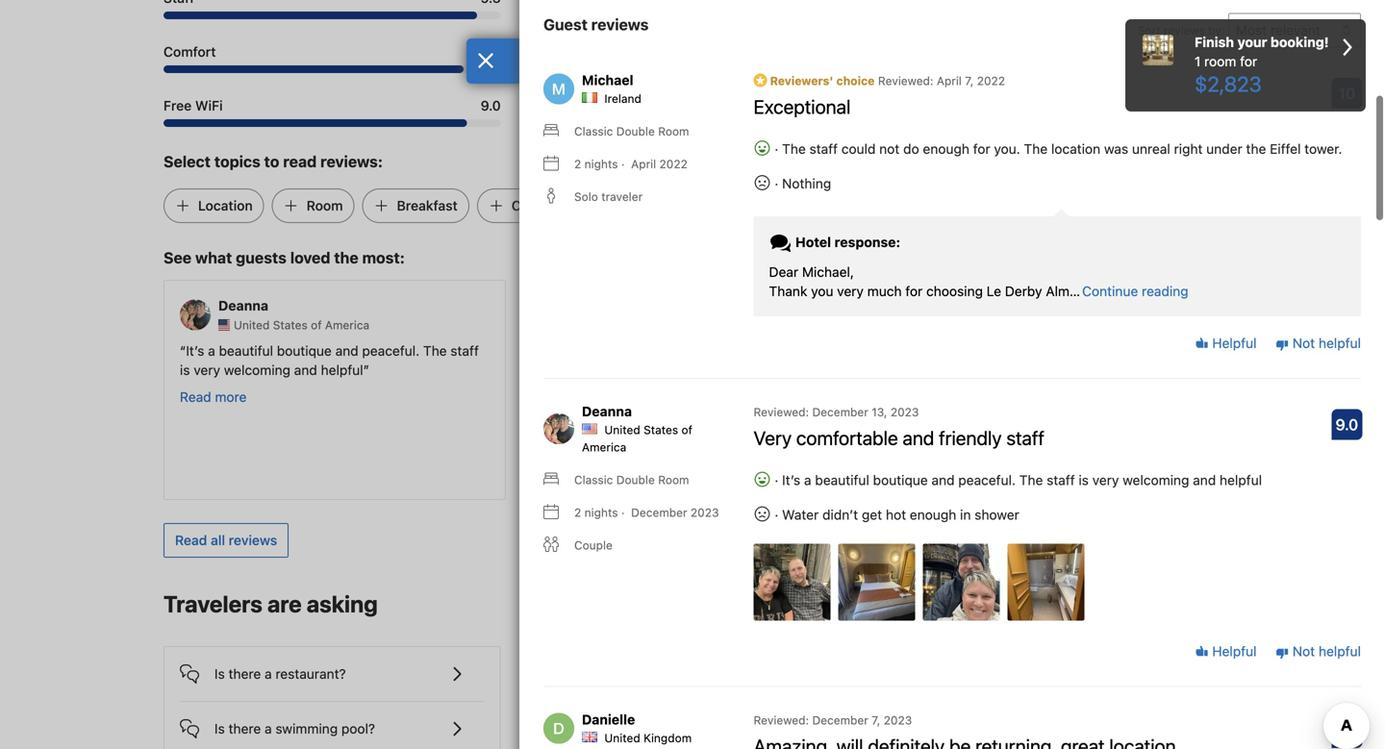Task type: locate. For each thing, give the bounding box(es) containing it.
peaceful. up "
[[362, 343, 420, 359]]

room down finish
[[1204, 53, 1236, 69]]

..kind,
[[538, 382, 575, 397]]

it's inside " it's a beautiful boutique and peaceful. the staff is very welcoming and helpful
[[186, 343, 204, 359]]

enough
[[923, 141, 970, 157], [910, 507, 957, 523]]

2 2 from the top
[[574, 506, 581, 519]]

boutique for it's a beautiful boutique and peaceful. the staff is very welcoming and helpful
[[873, 472, 928, 488]]

2 horizontal spatial reviews
[[1164, 23, 1205, 37]]

the inside " it's a beautiful boutique and peaceful. the staff is very welcoming and helpful
[[423, 343, 447, 359]]

2 nights from the top
[[585, 506, 618, 519]]

read more button down toiletries
[[896, 465, 962, 484]]

peaceful. for it's a beautiful boutique and peaceful. the staff is very welcoming and helpful
[[958, 472, 1016, 488]]

1 vertical spatial december
[[631, 506, 687, 519]]

7, for 2023
[[872, 714, 880, 727]]

2 up couple
[[574, 506, 581, 519]]

modern/upscale
[[896, 382, 996, 397]]

april right the choice
[[937, 74, 962, 87]]

right
[[1174, 141, 1203, 157]]

boutique up the hot
[[873, 472, 928, 488]]

10
[[1339, 84, 1356, 102], [1339, 724, 1356, 742]]

a up water at the bottom right of the page
[[804, 472, 811, 488]]

is there a restaurant? button
[[180, 648, 485, 686]]

peaceful. down front.
[[958, 472, 1016, 488]]

0 horizontal spatial peaceful.
[[362, 343, 420, 359]]

deanna up united states of america icon
[[218, 298, 268, 313]]

1 2 from the top
[[574, 157, 581, 171]]

1 vertical spatial nights
[[585, 506, 618, 519]]

the left bed
[[1033, 382, 1053, 397]]

united states of america down attentive
[[582, 423, 693, 454]]

eiffel inside the property was near the eiffel tower and in a safe neighborhood. the hotel has a modern/upscale vibe, the bed was very  comfy, the room smelled really good, there were toiletries in the bathroom and the staff were friendly in the front. there...
[[1069, 343, 1100, 359]]

location up good
[[603, 343, 653, 359]]

is down good,
[[1079, 472, 1089, 488]]

there
[[1083, 401, 1115, 417], [229, 666, 261, 682], [229, 721, 261, 737]]

america up " it's a beautiful boutique and peaceful. the staff is very welcoming and helpful
[[325, 319, 370, 332]]

· for · the staff could not do enough for you. the location was unreal right under the eiffel tower.
[[775, 141, 779, 157]]

2 is from the top
[[215, 721, 225, 737]]

can
[[575, 721, 599, 737]]

0 horizontal spatial reviews
[[229, 533, 277, 548]]

0 vertical spatial boutique
[[277, 343, 332, 359]]

· the staff could not do enough for you. the location was unreal right under the eiffel tower.
[[771, 141, 1342, 157]]

helpful for helpful
[[1209, 644, 1257, 660]]

9.0 inside 'list of reviews' region
[[1336, 415, 1358, 434]]

location 9.5 meter
[[884, 66, 1222, 73]]

not
[[1293, 335, 1315, 351], [1293, 644, 1315, 660]]

1 vertical spatial reviewed:
[[754, 405, 809, 419]]

1 vertical spatial of
[[698, 343, 710, 359]]

2023 for 9.0
[[891, 405, 919, 419]]

1 helpful from the top
[[1209, 335, 1257, 351]]

this is a carousel with rotating slides. it displays featured reviews of the property. use the next and previous buttons to navigate. region
[[148, 272, 1237, 508]]

- left but
[[655, 362, 661, 378]]

nights for michael
[[585, 157, 618, 171]]

not helpful button for · the staff could not do enough for you. the location was unreal right under the eiffel tower.
[[1276, 334, 1361, 353]]

value for money 8.0 meter
[[524, 66, 861, 73]]

united states of america inside 'list of reviews' region
[[582, 423, 693, 454]]

reviews left the by:
[[1164, 23, 1205, 37]]

not helpful
[[1289, 335, 1361, 351], [1289, 644, 1361, 660]]

boutique down loved in the top of the page
[[277, 343, 332, 359]]

april up the traveler
[[631, 157, 656, 171]]

is inside " it's a beautiful boutique and peaceful. the staff is very welcoming and helpful
[[180, 362, 190, 378]]

1 horizontal spatial april
[[937, 74, 962, 87]]

0 horizontal spatial is
[[180, 362, 190, 378]]

2022 down location 9.5 meter
[[977, 74, 1005, 87]]

enough right the hot
[[910, 507, 957, 523]]

1 vertical spatial for
[[973, 141, 990, 157]]

2 horizontal spatial read more button
[[896, 465, 962, 484]]

reviewed:
[[878, 74, 934, 87], [754, 405, 809, 419], [754, 714, 809, 727]]

2 vertical spatial read more
[[896, 466, 962, 482]]

beautiful inside 'list of reviews' region
[[815, 472, 869, 488]]

is
[[180, 362, 190, 378], [1079, 472, 1089, 488]]

very comfortable and friendly staff
[[754, 426, 1045, 449]]

select topics to read reviews:
[[164, 153, 383, 171]]

i
[[603, 721, 607, 737]]

america inside this is a carousel with rotating slides. it displays featured reviews of the property. use the next and previous buttons to navigate. region
[[325, 319, 370, 332]]

united
[[234, 319, 270, 332], [604, 423, 640, 437], [604, 731, 640, 745]]

2 vertical spatial for
[[906, 283, 923, 299]]

10 for 1st scored 10 element from the bottom
[[1339, 724, 1356, 742]]

reviewers'
[[770, 74, 833, 87]]

the
[[1246, 141, 1266, 157], [334, 249, 358, 267], [1045, 343, 1065, 359], [1033, 382, 1053, 397], [896, 401, 916, 417], [968, 420, 988, 436], [1082, 420, 1102, 436], [960, 439, 981, 455]]

1 vertical spatial helpful
[[1209, 644, 1257, 660]]

2 vertical spatial united
[[604, 731, 640, 745]]

was inside excellent location - view of eiffel tower from room!!! staff good  - but mayowa was excellent ..kind, attentive and helpful!!
[[743, 362, 767, 378]]

1 horizontal spatial it's
[[782, 472, 801, 488]]

0 vertical spatial of
[[311, 319, 322, 332]]

more down toiletries
[[931, 466, 962, 482]]

2 not helpful button from the top
[[1276, 642, 1361, 662]]

2 vertical spatial 2023
[[884, 714, 912, 727]]

reviews right all on the bottom of the page
[[229, 533, 277, 548]]

boutique inside 'list of reviews' region
[[873, 472, 928, 488]]

reviews for sort
[[1164, 23, 1205, 37]]

sort reviews by:
[[1138, 23, 1225, 37]]

is there a restaurant?
[[215, 666, 346, 682]]

1 horizontal spatial states
[[644, 423, 678, 437]]

read more for victoria
[[896, 466, 962, 482]]

friendly
[[939, 426, 1002, 449], [896, 439, 942, 455]]

read more button down " on the top left of the page
[[180, 388, 247, 407]]

in left shower at right bottom
[[960, 507, 971, 523]]

helpful
[[1319, 335, 1361, 351], [321, 362, 363, 378], [1220, 472, 1262, 488], [1319, 644, 1361, 660]]

0 vertical spatial helpful button
[[1195, 334, 1257, 353]]

1 vertical spatial united states of america
[[582, 423, 693, 454]]

welcoming down united states of america icon
[[224, 362, 290, 378]]

2 up the solo on the top left
[[574, 157, 581, 171]]

read more down " on the top left of the page
[[180, 389, 247, 405]]

not helpful button
[[1276, 334, 1361, 353], [1276, 642, 1361, 662]]

beautiful for ·
[[815, 472, 869, 488]]

tower inside the property was near the eiffel tower and in a safe neighborhood. the hotel has a modern/upscale vibe, the bed was very  comfy, the room smelled really good, there were toiletries in the bathroom and the staff were friendly in the front. there...
[[1103, 343, 1141, 359]]

2 not from the top
[[1293, 644, 1315, 660]]

1 horizontal spatial peaceful.
[[958, 472, 1016, 488]]

a inside 'list of reviews' region
[[804, 472, 811, 488]]

the right under
[[1246, 141, 1266, 157]]

- left view
[[656, 343, 662, 359]]

0 vertical spatial 10
[[1339, 84, 1356, 102]]

1 horizontal spatial deanna
[[582, 403, 632, 419]]

dear michael, thank you very much for choosing le derby alm… continue reading
[[769, 264, 1189, 299]]

0 horizontal spatial more
[[215, 389, 247, 405]]

read more
[[180, 389, 247, 405], [538, 409, 605, 424], [896, 466, 962, 482]]

reviews
[[591, 15, 649, 33], [1164, 23, 1205, 37], [229, 533, 277, 548]]

"
[[180, 343, 186, 359]]

1 horizontal spatial of
[[682, 423, 693, 437]]

a for · it's a beautiful boutique and peaceful. the staff is very welcoming and helpful
[[804, 472, 811, 488]]

reviews right guest
[[591, 15, 649, 33]]

0 vertical spatial location
[[1051, 141, 1101, 157]]

2 scored 10 element from the top
[[1332, 717, 1362, 748]]

april
[[937, 74, 962, 87], [631, 157, 656, 171]]

is
[[215, 666, 225, 682], [215, 721, 225, 737]]

america inside united states of america
[[582, 440, 626, 454]]

it's for ·
[[782, 472, 801, 488]]

1 horizontal spatial room
[[1204, 53, 1236, 69]]

1 not from the top
[[1293, 335, 1315, 351]]

the property was near the eiffel tower and in a safe neighborhood. the hotel has a modern/upscale vibe, the bed was very  comfy, the room smelled really good, there were toiletries in the bathroom and the staff were friendly in the front. there...
[[896, 343, 1193, 455]]

of up mayowa
[[698, 343, 710, 359]]

"
[[363, 362, 369, 378]]

a right " on the top left of the page
[[208, 343, 215, 359]]

welcoming inside " it's a beautiful boutique and peaceful. the staff is very welcoming and helpful
[[224, 362, 290, 378]]

1 horizontal spatial america
[[582, 440, 626, 454]]

friendly down smelled
[[939, 426, 1002, 449]]

peaceful. inside 'list of reviews' region
[[958, 472, 1016, 488]]

1 horizontal spatial more
[[573, 409, 605, 424]]

1 vertical spatial helpful button
[[1195, 642, 1257, 662]]

0 horizontal spatial united states of america
[[234, 319, 370, 332]]

excellent
[[771, 362, 826, 378]]

unreal
[[1132, 141, 1170, 157]]

finish
[[1195, 34, 1234, 50]]

scored 10 element
[[1332, 78, 1362, 109], [1332, 717, 1362, 748]]

0 vertical spatial 2
[[574, 157, 581, 171]]

0 vertical spatial room
[[1204, 53, 1236, 69]]

0 vertical spatial for
[[1240, 53, 1257, 69]]

1 nights from the top
[[585, 157, 618, 171]]

more down united states of america icon
[[215, 389, 247, 405]]

tower
[[749, 343, 786, 359], [1103, 343, 1141, 359]]

united states of america image
[[218, 320, 230, 331]]

10 for second scored 10 element from the bottom of the 'list of reviews' region
[[1339, 84, 1356, 102]]

read more button down ..kind,
[[538, 407, 605, 426]]

of down helpful!!
[[682, 423, 693, 437]]

a
[[208, 343, 215, 359], [1186, 343, 1193, 359], [1107, 362, 1115, 378], [804, 472, 811, 488], [265, 666, 272, 682], [265, 721, 272, 737]]

0 vertical spatial 7,
[[965, 74, 974, 87]]

deanna down attentive
[[582, 403, 632, 419]]

welcoming inside 'list of reviews' region
[[1123, 472, 1189, 488]]

0 vertical spatial not helpful button
[[1276, 334, 1361, 353]]

0 horizontal spatial states
[[273, 319, 308, 332]]

1 vertical spatial read more
[[538, 409, 605, 424]]

2 horizontal spatial more
[[931, 466, 962, 482]]

eiffel up mayowa
[[714, 343, 745, 359]]

peaceful. inside " it's a beautiful boutique and peaceful. the staff is very welcoming and helpful
[[362, 343, 420, 359]]

there?
[[641, 721, 681, 737]]

read more button
[[180, 388, 247, 407], [538, 407, 605, 426], [896, 465, 962, 484]]

is for · it's a beautiful boutique and peaceful. the staff is very welcoming and helpful
[[1079, 472, 1089, 488]]

read more button for deanna
[[180, 388, 247, 407]]

0 horizontal spatial for
[[906, 283, 923, 299]]

1 not helpful from the top
[[1289, 335, 1361, 351]]

0 vertical spatial deanna
[[218, 298, 268, 313]]

friendly inside the property was near the eiffel tower and in a safe neighborhood. the hotel has a modern/upscale vibe, the bed was very  comfy, the room smelled really good, there were toiletries in the bathroom and the staff were friendly in the front. there...
[[896, 439, 942, 455]]

1 horizontal spatial 9.0
[[1336, 415, 1358, 434]]

it's down see
[[186, 343, 204, 359]]

victoria
[[934, 298, 986, 313]]

2 helpful button from the top
[[1195, 642, 1257, 662]]

0 vertical spatial 2022
[[977, 74, 1005, 87]]

2 vertical spatial of
[[682, 423, 693, 437]]

states up " it's a beautiful boutique and peaceful. the staff is very welcoming and helpful
[[273, 319, 308, 332]]

2 not helpful from the top
[[1289, 644, 1361, 660]]

was right mayowa
[[743, 362, 767, 378]]

friendly down toiletries
[[896, 439, 942, 455]]

tower inside excellent location - view of eiffel tower from room!!! staff good  - but mayowa was excellent ..kind, attentive and helpful!!
[[749, 343, 786, 359]]

1 is from the top
[[215, 666, 225, 682]]

exceptional
[[754, 95, 851, 118]]

very inside dear michael, thank you very much for choosing le derby alm… continue reading
[[837, 283, 864, 299]]

for left "you."
[[973, 141, 990, 157]]

there for is there a swimming pool?
[[229, 721, 261, 737]]

united down danielle
[[604, 731, 640, 745]]

alm…
[[1046, 283, 1080, 299]]

wifi
[[195, 98, 223, 114]]

eiffel left 'tower.'
[[1270, 141, 1301, 157]]

0 vertical spatial beautiful
[[219, 343, 273, 359]]

· for · it's a beautiful boutique and peaceful. the staff is very welcoming and helpful
[[775, 472, 779, 488]]

reviewed: for 10
[[754, 714, 809, 727]]

beautiful
[[219, 343, 273, 359], [815, 472, 869, 488]]

more down attentive
[[573, 409, 605, 424]]

there for is there a restaurant?
[[229, 666, 261, 682]]

is down travelers
[[215, 666, 225, 682]]

1 horizontal spatial 7,
[[965, 74, 974, 87]]

0 horizontal spatial of
[[311, 319, 322, 332]]

a left swimming
[[265, 721, 272, 737]]

1 horizontal spatial is
[[1079, 472, 1089, 488]]

response:
[[835, 234, 901, 250]]

1 horizontal spatial location
[[1051, 141, 1101, 157]]

travelers are asking
[[164, 591, 378, 618]]

read
[[180, 389, 211, 405], [538, 409, 569, 424], [896, 466, 927, 482], [175, 533, 207, 548]]

helpful inside " it's a beautiful boutique and peaceful. the staff is very welcoming and helpful
[[321, 362, 363, 378]]

1 vertical spatial were
[[1137, 420, 1167, 436]]

read more down ..kind,
[[538, 409, 605, 424]]

$2,823
[[1195, 71, 1262, 96]]

for down "your"
[[1240, 53, 1257, 69]]

what
[[195, 249, 232, 267]]

0 horizontal spatial eiffel
[[714, 343, 745, 359]]

it's inside 'list of reviews' region
[[782, 472, 801, 488]]

december for 10
[[812, 714, 868, 727]]

· for · water didn't get hot enough in shower
[[775, 507, 779, 523]]

united down attentive
[[604, 423, 640, 437]]

america down attentive
[[582, 440, 626, 454]]

1 vertical spatial is
[[215, 721, 225, 737]]

2 for deanna
[[574, 506, 581, 519]]

1 vertical spatial deanna
[[582, 403, 632, 419]]

beautiful up didn't
[[815, 472, 869, 488]]

2 vertical spatial there
[[229, 721, 261, 737]]

· nothing
[[771, 175, 831, 191]]

2 horizontal spatial read more
[[896, 466, 962, 482]]

were
[[1119, 401, 1149, 417], [1137, 420, 1167, 436]]

clean
[[512, 198, 548, 214]]

free wifi 9.0 meter
[[164, 119, 501, 127]]

read left all on the bottom of the page
[[175, 533, 207, 548]]

for
[[1240, 53, 1257, 69], [973, 141, 990, 157], [906, 283, 923, 299]]

1
[[1195, 53, 1201, 69]]

rightchevron image
[[1343, 33, 1353, 62]]

0 horizontal spatial 7,
[[872, 714, 880, 727]]

staff 9.3 meter
[[164, 12, 501, 19]]

0 vertical spatial united
[[234, 319, 270, 332]]

read more button for victoria
[[896, 465, 962, 484]]

in inside 'list of reviews' region
[[960, 507, 971, 523]]

boutique inside " it's a beautiful boutique and peaceful. the staff is very welcoming and helpful
[[277, 343, 332, 359]]

a for " it's a beautiful boutique and peaceful. the staff is very welcoming and helpful
[[208, 343, 215, 359]]

1 not helpful button from the top
[[1276, 334, 1361, 353]]

tower up the has at the right of page
[[1103, 343, 1141, 359]]

not for the staff could not do enough for you. the location was unreal right under the eiffel tower.
[[1293, 335, 1315, 351]]

united states of america up " it's a beautiful boutique and peaceful. the staff is very welcoming and helpful
[[234, 319, 370, 332]]

2 horizontal spatial eiffel
[[1270, 141, 1301, 157]]

0 vertical spatial read more
[[180, 389, 247, 405]]

0 vertical spatial 9.0
[[481, 98, 501, 114]]

helpful button for helpful
[[1195, 642, 1257, 662]]

was left unreal
[[1104, 141, 1129, 157]]

bathroom
[[991, 420, 1051, 436]]

for up the v
[[906, 283, 923, 299]]

1 vertical spatial states
[[644, 423, 678, 437]]

nights for deanna
[[585, 506, 618, 519]]

and inside excellent location - view of eiffel tower from room!!! staff good  - but mayowa was excellent ..kind, attentive and helpful!!
[[637, 382, 660, 397]]

eiffel inside excellent location - view of eiffel tower from room!!! staff good  - but mayowa was excellent ..kind, attentive and helpful!!
[[714, 343, 745, 359]]

there left restaurant? in the bottom left of the page
[[229, 666, 261, 682]]

1 vertical spatial there
[[229, 666, 261, 682]]

1 vertical spatial 10
[[1339, 724, 1356, 742]]

it's
[[186, 343, 204, 359], [782, 472, 801, 488]]

1 vertical spatial not helpful
[[1289, 644, 1361, 660]]

of up " it's a beautiful boutique and peaceful. the staff is very welcoming and helpful
[[311, 319, 322, 332]]

0 vertical spatial scored 10 element
[[1332, 78, 1362, 109]]

2022
[[977, 74, 1005, 87], [659, 157, 688, 171]]

0 horizontal spatial 2022
[[659, 157, 688, 171]]

boutique for "
[[277, 343, 332, 359]]

1 tower from the left
[[749, 343, 786, 359]]

a left restaurant? in the bottom left of the page
[[265, 666, 272, 682]]

2 for michael
[[574, 157, 581, 171]]

2 tower from the left
[[1103, 343, 1141, 359]]

a for is there a restaurant?
[[265, 666, 272, 682]]

it's up water at the bottom right of the page
[[782, 472, 801, 488]]

select
[[164, 153, 211, 171]]

is down " on the top left of the page
[[180, 362, 190, 378]]

a inside " it's a beautiful boutique and peaceful. the staff is very welcoming and helpful
[[208, 343, 215, 359]]

comfy,
[[1142, 382, 1184, 397]]

not helpful button for · it's a beautiful boutique and peaceful. the staff is very welcoming and helpful
[[1276, 642, 1361, 662]]

1 vertical spatial location
[[603, 343, 653, 359]]

enough right do
[[923, 141, 970, 157]]

location
[[1051, 141, 1101, 157], [603, 343, 653, 359]]

-
[[656, 343, 662, 359], [655, 362, 661, 378]]

0 vertical spatial peaceful.
[[362, 343, 420, 359]]

beautiful inside " it's a beautiful boutique and peaceful. the staff is very welcoming and helpful
[[219, 343, 273, 359]]

1 vertical spatial room
[[919, 401, 951, 417]]

there right good,
[[1083, 401, 1115, 417]]

0 horizontal spatial it's
[[186, 343, 204, 359]]

0 horizontal spatial read more button
[[180, 388, 247, 407]]

eiffel up the has at the right of page
[[1069, 343, 1100, 359]]

and
[[335, 343, 359, 359], [1144, 343, 1167, 359], [294, 362, 317, 378], [637, 382, 660, 397], [1055, 420, 1078, 436], [903, 426, 934, 449], [932, 472, 955, 488], [1193, 472, 1216, 488]]

1 helpful button from the top
[[1195, 334, 1257, 353]]

1 vertical spatial is
[[1079, 472, 1089, 488]]

room inside the property was near the eiffel tower and in a safe neighborhood. the hotel has a modern/upscale vibe, the bed was very  comfy, the room smelled really good, there were toiletries in the bathroom and the staff were friendly in the front. there...
[[919, 401, 951, 417]]

reviewers' choice
[[767, 74, 875, 87]]

2 nights · april 2022
[[574, 157, 688, 171]]

of
[[311, 319, 322, 332], [698, 343, 710, 359], [682, 423, 693, 437]]

nights up solo traveler
[[585, 157, 618, 171]]

eiffel
[[1270, 141, 1301, 157], [714, 343, 745, 359], [1069, 343, 1100, 359]]

see
[[164, 249, 192, 267]]

helpful button for right
[[1195, 334, 1257, 353]]

nights up couple
[[585, 506, 618, 519]]

0 horizontal spatial room
[[919, 401, 951, 417]]

read more down toiletries
[[896, 466, 962, 482]]

attentive
[[579, 382, 633, 397]]

0 vertical spatial more
[[215, 389, 247, 405]]

2 10 from the top
[[1339, 724, 1356, 742]]

room inside finish your booking! 1 room for $2,823
[[1204, 53, 1236, 69]]

eiffel inside 'list of reviews' region
[[1270, 141, 1301, 157]]

2022 up bathroom
[[659, 157, 688, 171]]

2 vertical spatial december
[[812, 714, 868, 727]]

location inside excellent location - view of eiffel tower from room!!! staff good  - but mayowa was excellent ..kind, attentive and helpful!!
[[603, 343, 653, 359]]

0 horizontal spatial boutique
[[277, 343, 332, 359]]

2 helpful from the top
[[1209, 644, 1257, 660]]

0 vertical spatial welcoming
[[224, 362, 290, 378]]

is inside region
[[1079, 472, 1089, 488]]

1 vertical spatial 2022
[[659, 157, 688, 171]]

states down helpful!!
[[644, 423, 678, 437]]

welcoming for · it's a beautiful boutique and peaceful. the staff is very welcoming and helpful
[[1123, 472, 1189, 488]]

location right "you."
[[1051, 141, 1101, 157]]

good
[[619, 362, 651, 378]]

0 vertical spatial reviewed:
[[878, 74, 934, 87]]

there left swimming
[[229, 721, 261, 737]]

asking
[[307, 591, 378, 618]]

united inside united states of america
[[604, 423, 640, 437]]

welcoming down comfy,
[[1123, 472, 1189, 488]]

room down modern/upscale
[[919, 401, 951, 417]]

is down is there a restaurant? in the bottom left of the page
[[215, 721, 225, 737]]

close image
[[477, 53, 494, 68]]

0 vertical spatial helpful
[[1209, 335, 1257, 351]]

1 vertical spatial scored 10 element
[[1332, 717, 1362, 748]]

0 vertical spatial nights
[[585, 157, 618, 171]]

read more for deanna
[[180, 389, 247, 405]]

eiffel for excellent location - view of eiffel tower from room!!! staff good  - but mayowa was excellent ..kind, attentive and helpful!!
[[714, 343, 745, 359]]

tower up excellent
[[749, 343, 786, 359]]

states inside united states of america
[[644, 423, 678, 437]]

1 horizontal spatial welcoming
[[1123, 472, 1189, 488]]

deanna
[[218, 298, 268, 313], [582, 403, 632, 419]]

0 vertical spatial not helpful
[[1289, 335, 1361, 351]]

deanna inside 'list of reviews' region
[[582, 403, 632, 419]]

8.9
[[480, 44, 501, 60]]

· for · nothing
[[775, 175, 779, 191]]

beautiful down united states of america icon
[[219, 343, 273, 359]]

eiffel for the property was near the eiffel tower and in a safe neighborhood. the hotel has a modern/upscale vibe, the bed was very  comfy, the room smelled really good, there were toiletries in the bathroom and the staff were friendly in the front. there...
[[1069, 343, 1100, 359]]

1 vertical spatial united
[[604, 423, 640, 437]]

1 vertical spatial 9.0
[[1336, 415, 1358, 434]]

danielle
[[582, 712, 635, 728]]

1 vertical spatial beautiful
[[815, 472, 869, 488]]

7, for 2022
[[965, 74, 974, 87]]

room
[[1204, 53, 1236, 69], [919, 401, 951, 417]]

peaceful. for "
[[362, 343, 420, 359]]

united right united states of america icon
[[234, 319, 270, 332]]

1 10 from the top
[[1339, 84, 1356, 102]]



Task type: describe. For each thing, give the bounding box(es) containing it.
hotel
[[795, 234, 831, 250]]

kingdom
[[644, 731, 692, 745]]

1 vertical spatial more
[[573, 409, 605, 424]]

could
[[841, 141, 876, 157]]

1 vertical spatial april
[[631, 157, 656, 171]]

was inside 'list of reviews' region
[[1104, 141, 1129, 157]]

the right loved in the top of the page
[[334, 249, 358, 267]]

0 horizontal spatial 9.0
[[481, 98, 501, 114]]

is there a swimming pool? button
[[180, 702, 485, 741]]

reviewed: for 9.0
[[754, 405, 809, 419]]

hot
[[886, 507, 906, 523]]

beautiful for "
[[219, 343, 273, 359]]

not
[[879, 141, 900, 157]]

toiletries
[[896, 420, 949, 436]]

shower
[[975, 507, 1019, 523]]

0 vertical spatial april
[[937, 74, 962, 87]]

the up toiletries
[[896, 401, 916, 417]]

smelled
[[955, 401, 1003, 417]]

booking!
[[1271, 34, 1329, 50]]

choice
[[836, 74, 875, 87]]

not helpful for · the staff could not do enough for you. the location was unreal right under the eiffel tower.
[[1289, 335, 1361, 351]]

deanna inside this is a carousel with rotating slides. it displays featured reviews of the property. use the next and previous buttons to navigate. region
[[218, 298, 268, 313]]

it's for "
[[186, 343, 204, 359]]

you.
[[994, 141, 1020, 157]]

front.
[[984, 439, 1018, 455]]

1 horizontal spatial read more button
[[538, 407, 605, 426]]

property
[[929, 343, 982, 359]]

for inside finish your booking! 1 room for $2,823
[[1240, 53, 1257, 69]]

the down smelled
[[968, 420, 988, 436]]

there...
[[1021, 439, 1067, 455]]

more for victoria
[[931, 466, 962, 482]]

are
[[267, 591, 302, 618]]

michael,
[[802, 264, 854, 280]]

mayowa
[[689, 362, 739, 378]]

facilities 8.5 meter
[[524, 12, 861, 19]]

from
[[790, 343, 818, 359]]

water
[[782, 507, 819, 523]]

ireland
[[604, 92, 642, 105]]

0 vertical spatial enough
[[923, 141, 970, 157]]

1 vertical spatial 2023
[[691, 506, 719, 519]]

read inside button
[[175, 533, 207, 548]]

of inside united states of america
[[682, 423, 693, 437]]

the up hotel
[[1045, 343, 1065, 359]]

le
[[987, 283, 1001, 299]]

vibe,
[[999, 382, 1029, 397]]

a right the has at the right of page
[[1107, 362, 1115, 378]]

· water didn't get hot enough in shower
[[771, 507, 1019, 523]]

staff inside " it's a beautiful boutique and peaceful. the staff is very welcoming and helpful
[[451, 343, 479, 359]]

excellent
[[544, 343, 600, 359]]

2023 for 10
[[884, 714, 912, 727]]

united for deanna
[[604, 423, 640, 437]]

not helpful for · it's a beautiful boutique and peaceful. the staff is very welcoming and helpful
[[1289, 644, 1361, 660]]

comfortable
[[796, 426, 898, 449]]

reviews:
[[320, 153, 383, 171]]

united for danielle
[[604, 731, 640, 745]]

december for 9.0
[[812, 405, 868, 419]]

staff
[[585, 362, 615, 378]]

near
[[1014, 343, 1041, 359]]

read down very comfortable and friendly staff in the right bottom of the page
[[896, 466, 927, 482]]

welcoming for " it's a beautiful boutique and peaceful. the staff is very welcoming and helpful
[[224, 362, 290, 378]]

very inside the property was near the eiffel tower and in a safe neighborhood. the hotel has a modern/upscale vibe, the bed was very  comfy, the room smelled really good, there were toiletries in the bathroom and the staff were friendly in the front. there...
[[1112, 382, 1139, 397]]

· it's a beautiful boutique and peaceful. the staff is very welcoming and helpful
[[771, 472, 1262, 488]]

reviews inside read all reviews button
[[229, 533, 277, 548]]

13,
[[872, 405, 887, 419]]

guest reviews
[[544, 15, 649, 33]]

in down smelled
[[953, 420, 964, 436]]

room!!!
[[538, 362, 582, 378]]

read down " on the top left of the page
[[180, 389, 211, 405]]

most:
[[362, 249, 405, 267]]

dear
[[769, 264, 799, 280]]

1 horizontal spatial read more
[[538, 409, 605, 424]]

staff inside the property was near the eiffel tower and in a safe neighborhood. the hotel has a modern/upscale vibe, the bed was very  comfy, the room smelled really good, there were toiletries in the bathroom and the staff were friendly in the front. there...
[[1105, 420, 1134, 436]]

do
[[903, 141, 919, 157]]

there inside the property was near the eiffel tower and in a safe neighborhood. the hotel has a modern/upscale vibe, the bed was very  comfy, the room smelled really good, there were toiletries in the bathroom and the staff were friendly in the front. there...
[[1083, 401, 1115, 417]]

more for deanna
[[215, 389, 247, 405]]

hotel
[[1047, 362, 1078, 378]]

reviewed: december 13, 2023
[[754, 405, 919, 419]]

cleanliness 8.8 meter
[[884, 12, 1222, 19]]

neighborhood.
[[925, 362, 1016, 378]]

view
[[666, 343, 694, 359]]

solo traveler
[[574, 190, 643, 203]]

helpful!!
[[664, 382, 714, 397]]

1 vertical spatial enough
[[910, 507, 957, 523]]

read
[[283, 153, 317, 171]]

not for it's a beautiful boutique and peaceful. the staff is very welcoming and helpful
[[1293, 644, 1315, 660]]

was left "near"
[[986, 343, 1010, 359]]

but
[[664, 362, 685, 378]]

pool?
[[341, 721, 375, 737]]

read down ..kind,
[[538, 409, 569, 424]]

a down 'reading'
[[1186, 343, 1193, 359]]

reviews for guest
[[591, 15, 649, 33]]

room
[[307, 198, 343, 214]]

all
[[211, 533, 225, 548]]

scored 9.0 element
[[1332, 409, 1362, 440]]

united inside this is a carousel with rotating slides. it displays featured reviews of the property. use the next and previous buttons to navigate. region
[[234, 319, 270, 332]]

a for is there a swimming pool?
[[265, 721, 272, 737]]

helpful for right
[[1209, 335, 1257, 351]]

under
[[1206, 141, 1243, 157]]

see what guests loved the most:
[[164, 249, 405, 267]]

the inside 'list of reviews' region
[[1246, 141, 1266, 157]]

finish your booking! 1 room for $2,823
[[1195, 34, 1329, 96]]

read all reviews
[[175, 533, 277, 548]]

list of reviews region
[[532, 47, 1373, 749]]

bed
[[1056, 382, 1080, 397]]

united states of america inside this is a carousel with rotating slides. it displays featured reviews of the property. use the next and previous buttons to navigate. region
[[234, 319, 370, 332]]

in up comfy,
[[1171, 343, 1182, 359]]

the left front.
[[960, 439, 981, 455]]

is there a swimming pool?
[[215, 721, 375, 737]]

1 scored 10 element from the top
[[1332, 78, 1362, 109]]

comfort 8.9 meter
[[164, 66, 501, 73]]

topics
[[214, 153, 260, 171]]

can i park there? button
[[540, 702, 845, 741]]

breakfast
[[397, 198, 458, 214]]

excellent location - view of eiffel tower from room!!! staff good  - but mayowa was excellent ..kind, attentive and helpful!!
[[538, 343, 826, 397]]

hotel response:
[[792, 234, 901, 250]]

1 vertical spatial -
[[655, 362, 661, 378]]

restaurant?
[[276, 666, 346, 682]]

of inside excellent location - view of eiffel tower from room!!! staff good  - but mayowa was excellent ..kind, attentive and helpful!!
[[698, 343, 710, 359]]

states inside this is a carousel with rotating slides. it displays featured reviews of the property. use the next and previous buttons to navigate. region
[[273, 319, 308, 332]]

continue
[[1082, 283, 1138, 299]]

was down the has at the right of page
[[1084, 382, 1108, 397]]

0 vertical spatial were
[[1119, 401, 1149, 417]]

is for " it's a beautiful boutique and peaceful. the staff is very welcoming and helpful
[[180, 362, 190, 378]]

the down the has at the right of page
[[1082, 420, 1102, 436]]

is for is there a swimming pool?
[[215, 721, 225, 737]]

loved
[[290, 249, 330, 267]]

0 vertical spatial -
[[656, 343, 662, 359]]

nothing
[[782, 175, 831, 191]]

guests
[[236, 249, 287, 267]]

tower for excellent
[[749, 343, 786, 359]]

tower for a
[[1103, 343, 1141, 359]]

reading
[[1142, 283, 1189, 299]]

friendly inside 'list of reviews' region
[[939, 426, 1002, 449]]

free
[[164, 98, 192, 114]]

for inside dear michael, thank you very much for choosing le derby alm… continue reading
[[906, 283, 923, 299]]

choosing
[[926, 283, 983, 299]]

location inside 'list of reviews' region
[[1051, 141, 1101, 157]]

your
[[1238, 34, 1267, 50]]

tower.
[[1305, 141, 1342, 157]]

in down toiletries
[[946, 439, 957, 455]]

solo
[[574, 190, 598, 203]]

reviewed: april 7, 2022
[[878, 74, 1005, 87]]

is for is there a restaurant?
[[215, 666, 225, 682]]

thank
[[769, 283, 807, 299]]

reviewed: december 7, 2023
[[754, 714, 912, 727]]

united kingdom
[[604, 731, 692, 745]]

1 horizontal spatial for
[[973, 141, 990, 157]]

to
[[264, 153, 279, 171]]

get
[[862, 507, 882, 523]]

continue reading link
[[1082, 282, 1189, 301]]

very inside " it's a beautiful boutique and peaceful. the staff is very welcoming and helpful
[[194, 362, 220, 378]]



Task type: vqa. For each thing, say whether or not it's contained in the screenshot.
FLIGHTS HOMEPAGE image
no



